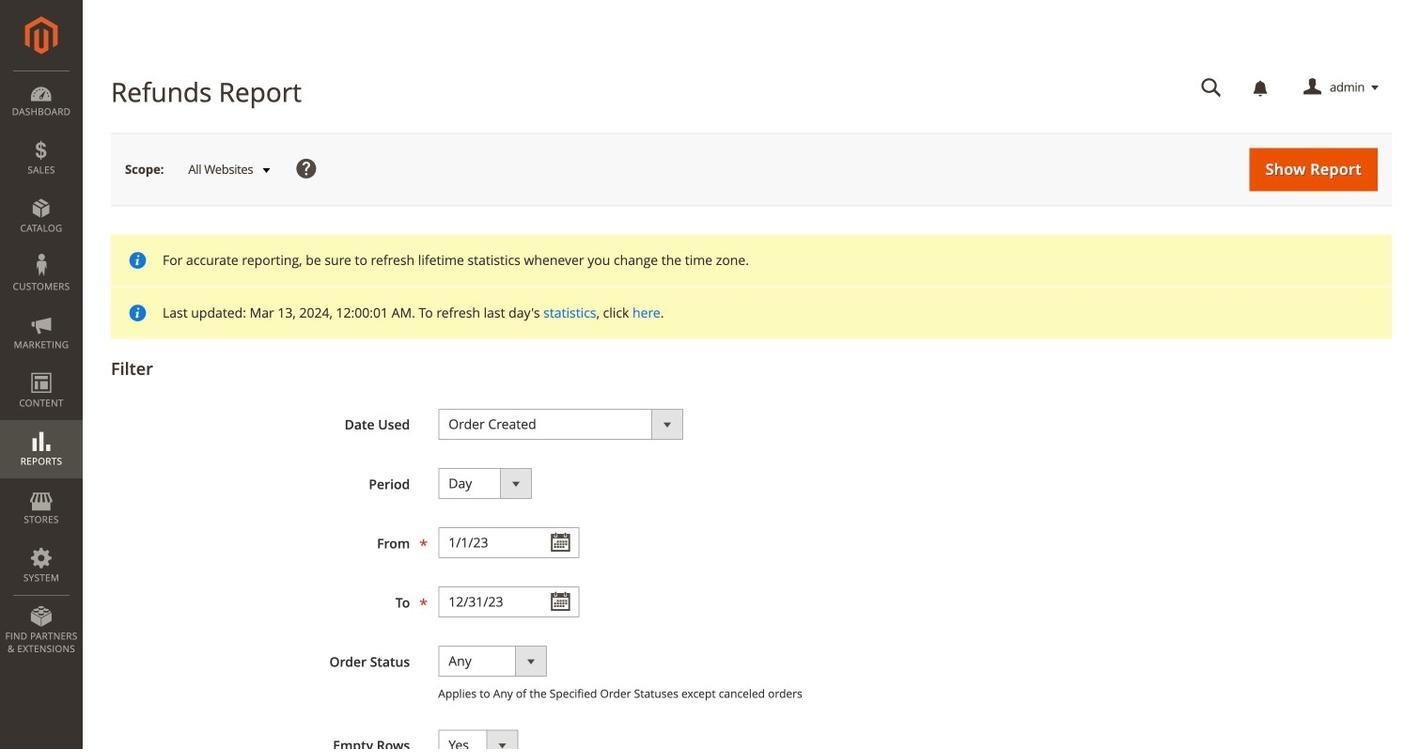 Task type: describe. For each thing, give the bounding box(es) containing it.
magento admin panel image
[[25, 16, 58, 55]]



Task type: locate. For each thing, give the bounding box(es) containing it.
None text field
[[1188, 71, 1235, 104], [438, 527, 579, 558], [438, 587, 579, 618], [1188, 71, 1235, 104], [438, 527, 579, 558], [438, 587, 579, 618]]

menu bar
[[0, 71, 83, 665]]



